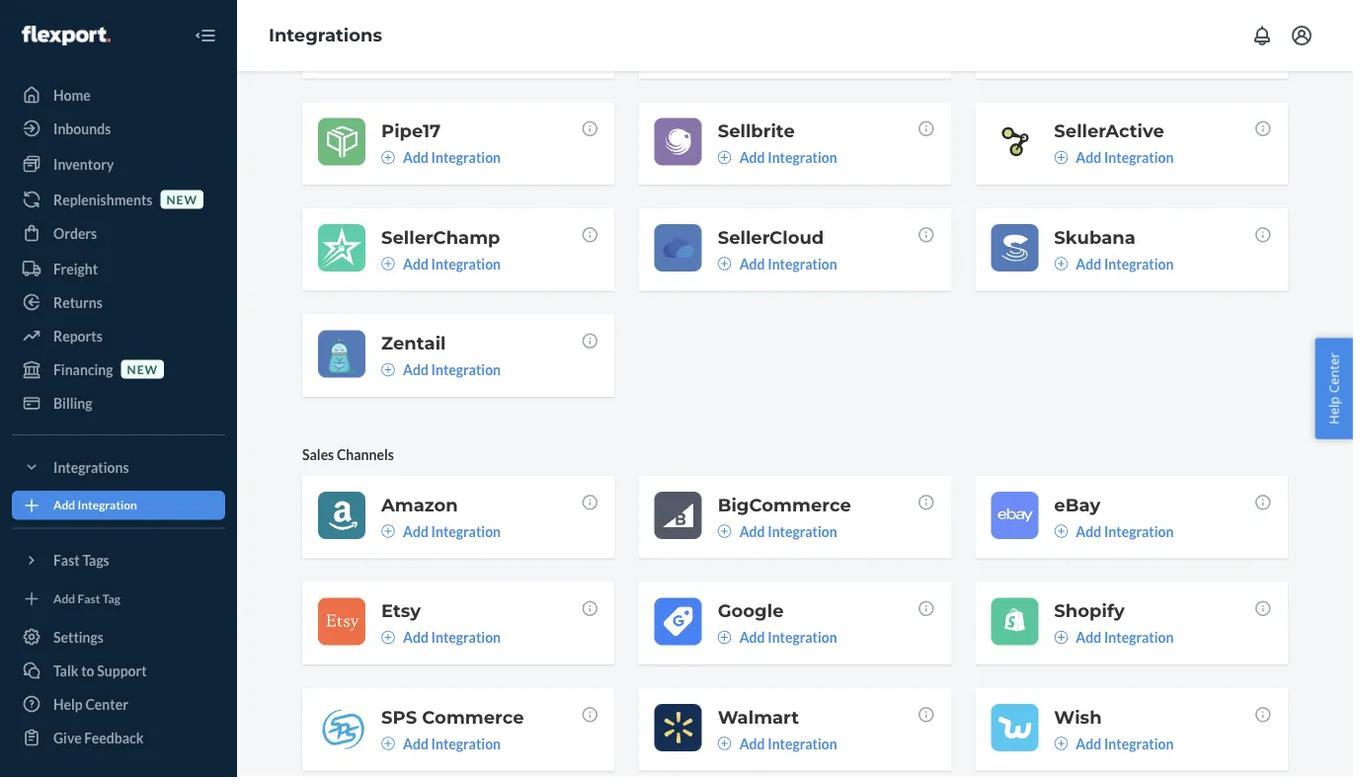 Task type: describe. For each thing, give the bounding box(es) containing it.
sellercloud
[[718, 226, 825, 248]]

integration for ebay
[[1105, 523, 1174, 540]]

add integration for walmart
[[740, 736, 838, 752]]

replenishments
[[53, 191, 153, 208]]

integration for sellbrite
[[768, 149, 838, 166]]

new for replenishments
[[166, 192, 198, 206]]

fast tags button
[[12, 545, 225, 577]]

add for etsy
[[403, 629, 429, 646]]

add for sps commerce
[[403, 736, 429, 752]]

financing
[[53, 361, 113, 378]]

plus circle image for skubana
[[1055, 257, 1069, 271]]

add up the settings
[[53, 592, 75, 606]]

plus circle image for sps commerce
[[381, 737, 395, 751]]

plus circle image for etsy
[[381, 631, 395, 645]]

plus circle image for selleractive
[[1055, 151, 1069, 164]]

fast inside dropdown button
[[53, 552, 80, 569]]

help inside button
[[1326, 397, 1343, 425]]

billing link
[[12, 387, 225, 419]]

talk to support
[[53, 663, 147, 679]]

shopify
[[1055, 600, 1126, 622]]

add for selleractive
[[1077, 149, 1102, 166]]

talk
[[53, 663, 79, 679]]

add integration for ebay
[[1077, 523, 1174, 540]]

integration for skubana
[[1105, 255, 1174, 272]]

add integration link for bigcommerce
[[718, 522, 838, 541]]

sps commerce
[[381, 706, 524, 728]]

integration for bigcommerce
[[768, 523, 838, 540]]

reports
[[53, 328, 103, 344]]

integration for shopify
[[1105, 629, 1174, 646]]

amazon
[[381, 494, 458, 516]]

etsy
[[381, 600, 421, 622]]

walmart
[[718, 706, 799, 728]]

add integration link for sellerchamp
[[381, 254, 501, 274]]

add integration link for shopify
[[1055, 628, 1174, 648]]

add for walmart
[[740, 736, 765, 752]]

integration for sps commerce
[[431, 736, 501, 752]]

center inside button
[[1326, 353, 1343, 393]]

add for sellerchamp
[[403, 255, 429, 272]]

new for financing
[[127, 362, 158, 376]]

help center inside button
[[1326, 353, 1343, 425]]

add integration link for walmart
[[718, 734, 838, 754]]

integrations inside dropdown button
[[53, 459, 129, 476]]

add for amazon
[[403, 523, 429, 540]]

add integration for shopify
[[1077, 629, 1174, 646]]

sales channels
[[302, 446, 394, 463]]

returns
[[53, 294, 103, 311]]

plus circle image for zentail
[[381, 363, 395, 377]]

add for pipe17
[[403, 149, 429, 166]]

plus circle image for sellbrite
[[718, 151, 732, 164]]

google
[[718, 600, 784, 622]]

orders link
[[12, 217, 225, 249]]

feedback
[[84, 730, 144, 747]]

give feedback button
[[12, 722, 225, 754]]

add integration for zentail
[[403, 362, 501, 378]]

add integration for sellbrite
[[740, 149, 838, 166]]

add for bigcommerce
[[740, 523, 765, 540]]

bigcommerce
[[718, 494, 852, 516]]

inbounds link
[[12, 113, 225, 144]]

open notifications image
[[1251, 24, 1275, 47]]

give
[[53, 730, 82, 747]]

reports link
[[12, 320, 225, 352]]

add up fast tags
[[53, 498, 75, 513]]

support
[[97, 663, 147, 679]]

integration for etsy
[[431, 629, 501, 646]]

add integration link for zentail
[[381, 360, 501, 380]]

add for sellercloud
[[740, 255, 765, 272]]

plus circle image for walmart
[[718, 737, 732, 751]]

sps
[[381, 706, 417, 728]]

plus circle image for amazon
[[381, 525, 395, 538]]

integration for pipe17
[[431, 149, 501, 166]]

add for zentail
[[403, 362, 429, 378]]

add integration for sellerchamp
[[403, 255, 501, 272]]

integration for wish
[[1105, 736, 1174, 752]]

add integration for selleractive
[[1077, 149, 1174, 166]]

add for shopify
[[1077, 629, 1102, 646]]

add integration for skubana
[[1077, 255, 1174, 272]]

1 horizontal spatial integrations
[[269, 24, 382, 46]]

add integration link for ebay
[[1055, 522, 1174, 541]]

add integration for amazon
[[403, 523, 501, 540]]

sales
[[302, 446, 334, 463]]

add integration for google
[[740, 629, 838, 646]]

plus circle image for sellerchamp
[[381, 257, 395, 271]]

integration for amazon
[[431, 523, 501, 540]]

plus circle image for ebay
[[1055, 525, 1069, 538]]

flexport logo image
[[22, 26, 111, 45]]

help center link
[[12, 689, 225, 720]]

add integration for pipe17
[[403, 149, 501, 166]]

open account menu image
[[1291, 24, 1314, 47]]

1 vertical spatial fast
[[78, 592, 100, 606]]

integration for sellerchamp
[[431, 255, 501, 272]]

add integration link for pipe17
[[381, 148, 501, 167]]

1 vertical spatial center
[[85, 696, 128, 713]]

tag
[[103, 592, 120, 606]]

home
[[53, 86, 91, 103]]

add integration link for etsy
[[381, 628, 501, 648]]

add for wish
[[1077, 736, 1102, 752]]



Task type: locate. For each thing, give the bounding box(es) containing it.
add down sellercloud
[[740, 255, 765, 272]]

add integration down sellercloud
[[740, 255, 838, 272]]

add integration link down sellerchamp
[[381, 254, 501, 274]]

add integration link down integrations dropdown button
[[12, 491, 225, 520]]

plus circle image for sellercloud
[[718, 257, 732, 271]]

plus circle image down google
[[718, 631, 732, 645]]

add integration link down google
[[718, 628, 838, 648]]

skubana
[[1055, 226, 1136, 248]]

1 vertical spatial help center
[[53, 696, 128, 713]]

add integration link down amazon at the left bottom of the page
[[381, 522, 501, 541]]

plus circle image down amazon at the left bottom of the page
[[381, 525, 395, 538]]

add down selleractive
[[1077, 149, 1102, 166]]

channels
[[337, 446, 394, 463]]

integrations link
[[269, 24, 382, 46]]

integration for google
[[768, 629, 838, 646]]

1 vertical spatial help
[[53, 696, 83, 713]]

add integration link down selleractive
[[1055, 148, 1174, 167]]

add integration link down etsy
[[381, 628, 501, 648]]

help center button
[[1316, 338, 1354, 440]]

add integration link for sellercloud
[[718, 254, 838, 274]]

new up orders link
[[166, 192, 198, 206]]

add integration link down sps commerce
[[381, 734, 501, 754]]

integrations button
[[12, 452, 225, 483]]

add fast tag
[[53, 592, 120, 606]]

1 horizontal spatial help
[[1326, 397, 1343, 425]]

integration for sellercloud
[[768, 255, 838, 272]]

add integration link down shopify
[[1055, 628, 1174, 648]]

add integration down sellerchamp
[[403, 255, 501, 272]]

ebay
[[1055, 494, 1101, 516]]

add for sellbrite
[[740, 149, 765, 166]]

inventory
[[53, 156, 114, 172]]

plus circle image down pipe17
[[381, 151, 395, 164]]

add
[[403, 149, 429, 166], [740, 149, 765, 166], [1077, 149, 1102, 166], [403, 255, 429, 272], [740, 255, 765, 272], [1077, 255, 1102, 272], [403, 362, 429, 378], [53, 498, 75, 513], [403, 523, 429, 540], [740, 523, 765, 540], [1077, 523, 1102, 540], [53, 592, 75, 606], [403, 629, 429, 646], [740, 629, 765, 646], [1077, 629, 1102, 646], [403, 736, 429, 752], [740, 736, 765, 752], [1077, 736, 1102, 752]]

freight link
[[12, 253, 225, 285]]

talk to support button
[[12, 655, 225, 687]]

settings link
[[12, 622, 225, 653]]

to
[[81, 663, 94, 679]]

add for skubana
[[1077, 255, 1102, 272]]

plus circle image
[[718, 151, 732, 164], [381, 257, 395, 271], [718, 257, 732, 271], [1055, 257, 1069, 271], [381, 363, 395, 377], [718, 525, 732, 538], [718, 631, 732, 645], [1055, 631, 1069, 645], [381, 737, 395, 751], [718, 737, 732, 751]]

plus circle image down sps
[[381, 737, 395, 751]]

plus circle image for wish
[[1055, 737, 1069, 751]]

add integration link for skubana
[[1055, 254, 1174, 274]]

add down ebay
[[1077, 523, 1102, 540]]

add for ebay
[[1077, 523, 1102, 540]]

add down wish at right bottom
[[1077, 736, 1102, 752]]

add integration link for selleractive
[[1055, 148, 1174, 167]]

center
[[1326, 353, 1343, 393], [85, 696, 128, 713]]

integration for zentail
[[431, 362, 501, 378]]

plus circle image for pipe17
[[381, 151, 395, 164]]

add integration down integrations dropdown button
[[53, 498, 137, 513]]

0 vertical spatial fast
[[53, 552, 80, 569]]

add integration link for sellbrite
[[718, 148, 838, 167]]

add down zentail
[[403, 362, 429, 378]]

freight
[[53, 260, 98, 277]]

billing
[[53, 395, 92, 412]]

1 horizontal spatial new
[[166, 192, 198, 206]]

add integration link down ebay
[[1055, 522, 1174, 541]]

add for google
[[740, 629, 765, 646]]

add integration link down pipe17
[[381, 148, 501, 167]]

plus circle image down sellbrite in the right top of the page
[[718, 151, 732, 164]]

0 horizontal spatial help center
[[53, 696, 128, 713]]

add integration link
[[381, 148, 501, 167], [718, 148, 838, 167], [1055, 148, 1174, 167], [381, 254, 501, 274], [718, 254, 838, 274], [1055, 254, 1174, 274], [381, 360, 501, 380], [12, 491, 225, 520], [381, 522, 501, 541], [718, 522, 838, 541], [1055, 522, 1174, 541], [381, 628, 501, 648], [718, 628, 838, 648], [1055, 628, 1174, 648], [381, 734, 501, 754], [718, 734, 838, 754], [1055, 734, 1174, 754]]

add integration link down sellbrite in the right top of the page
[[718, 148, 838, 167]]

selleractive
[[1055, 120, 1165, 142]]

add integration down wish at right bottom
[[1077, 736, 1174, 752]]

1 vertical spatial integrations
[[53, 459, 129, 476]]

0 vertical spatial new
[[166, 192, 198, 206]]

1 horizontal spatial center
[[1326, 353, 1343, 393]]

pipe17
[[381, 120, 441, 142]]

home link
[[12, 79, 225, 111]]

commerce
[[422, 706, 524, 728]]

0 vertical spatial help center
[[1326, 353, 1343, 425]]

plus circle image down sellercloud
[[718, 257, 732, 271]]

add integration link down sellercloud
[[718, 254, 838, 274]]

new down reports link
[[127, 362, 158, 376]]

1 horizontal spatial help center
[[1326, 353, 1343, 425]]

plus circle image down walmart at bottom right
[[718, 737, 732, 751]]

fast left tags
[[53, 552, 80, 569]]

add down pipe17
[[403, 149, 429, 166]]

add integration link for wish
[[1055, 734, 1174, 754]]

add integration link down zentail
[[381, 360, 501, 380]]

plus circle image for shopify
[[1055, 631, 1069, 645]]

add integration for bigcommerce
[[740, 523, 838, 540]]

plus circle image down skubana
[[1055, 257, 1069, 271]]

plus circle image down sellerchamp
[[381, 257, 395, 271]]

0 vertical spatial help
[[1326, 397, 1343, 425]]

add integration down zentail
[[403, 362, 501, 378]]

help
[[1326, 397, 1343, 425], [53, 696, 83, 713]]

0 horizontal spatial center
[[85, 696, 128, 713]]

add integration down selleractive
[[1077, 149, 1174, 166]]

add down sellerchamp
[[403, 255, 429, 272]]

plus circle image down zentail
[[381, 363, 395, 377]]

add integration down etsy
[[403, 629, 501, 646]]

add integration down pipe17
[[403, 149, 501, 166]]

returns link
[[12, 287, 225, 318]]

add integration down amazon at the left bottom of the page
[[403, 523, 501, 540]]

orders
[[53, 225, 97, 242]]

integrations
[[269, 24, 382, 46], [53, 459, 129, 476]]

integration for selleractive
[[1105, 149, 1174, 166]]

add integration for sellercloud
[[740, 255, 838, 272]]

zentail
[[381, 332, 446, 354]]

fast
[[53, 552, 80, 569], [78, 592, 100, 606]]

plus circle image down shopify
[[1055, 631, 1069, 645]]

wish
[[1055, 706, 1103, 728]]

add integration for etsy
[[403, 629, 501, 646]]

plus circle image down ebay
[[1055, 525, 1069, 538]]

0 vertical spatial center
[[1326, 353, 1343, 393]]

new
[[166, 192, 198, 206], [127, 362, 158, 376]]

help center
[[1326, 353, 1343, 425], [53, 696, 128, 713]]

integration for walmart
[[768, 736, 838, 752]]

inventory link
[[12, 148, 225, 180]]

fast left "tag"
[[78, 592, 100, 606]]

add down bigcommerce on the bottom of the page
[[740, 523, 765, 540]]

add down amazon at the left bottom of the page
[[403, 523, 429, 540]]

plus circle image down selleractive
[[1055, 151, 1069, 164]]

plus circle image down bigcommerce on the bottom of the page
[[718, 525, 732, 538]]

add integration down bigcommerce on the bottom of the page
[[740, 523, 838, 540]]

give feedback
[[53, 730, 144, 747]]

1 vertical spatial new
[[127, 362, 158, 376]]

add down shopify
[[1077, 629, 1102, 646]]

add integration link down wish at right bottom
[[1055, 734, 1174, 754]]

sellerchamp
[[381, 226, 501, 248]]

plus circle image for bigcommerce
[[718, 525, 732, 538]]

add integration down sps commerce
[[403, 736, 501, 752]]

plus circle image down wish at right bottom
[[1055, 737, 1069, 751]]

tags
[[82, 552, 109, 569]]

settings
[[53, 629, 104, 646]]

0 vertical spatial integrations
[[269, 24, 382, 46]]

plus circle image down etsy
[[381, 631, 395, 645]]

add down skubana
[[1077, 255, 1102, 272]]

add down etsy
[[403, 629, 429, 646]]

add integration down google
[[740, 629, 838, 646]]

0 horizontal spatial new
[[127, 362, 158, 376]]

add down google
[[740, 629, 765, 646]]

sellbrite
[[718, 120, 795, 142]]

add integration down ebay
[[1077, 523, 1174, 540]]

add integration down walmart at bottom right
[[740, 736, 838, 752]]

close navigation image
[[194, 24, 217, 47]]

plus circle image for google
[[718, 631, 732, 645]]

integration
[[431, 149, 501, 166], [768, 149, 838, 166], [1105, 149, 1174, 166], [431, 255, 501, 272], [768, 255, 838, 272], [1105, 255, 1174, 272], [431, 362, 501, 378], [78, 498, 137, 513], [431, 523, 501, 540], [768, 523, 838, 540], [1105, 523, 1174, 540], [431, 629, 501, 646], [768, 629, 838, 646], [1105, 629, 1174, 646], [431, 736, 501, 752], [768, 736, 838, 752], [1105, 736, 1174, 752]]

add integration link for sps commerce
[[381, 734, 501, 754]]

add down walmart at bottom right
[[740, 736, 765, 752]]

add integration link down bigcommerce on the bottom of the page
[[718, 522, 838, 541]]

add integration down skubana
[[1077, 255, 1174, 272]]

add integration for wish
[[1077, 736, 1174, 752]]

add integration down sellbrite in the right top of the page
[[740, 149, 838, 166]]

0 horizontal spatial integrations
[[53, 459, 129, 476]]

add integration for sps commerce
[[403, 736, 501, 752]]

0 horizontal spatial help
[[53, 696, 83, 713]]

add integration link for amazon
[[381, 522, 501, 541]]

add integration link down skubana
[[1055, 254, 1174, 274]]

add fast tag link
[[12, 585, 225, 614]]

add integration link for google
[[718, 628, 838, 648]]

inbounds
[[53, 120, 111, 137]]

add integration down shopify
[[1077, 629, 1174, 646]]

add integration
[[403, 149, 501, 166], [740, 149, 838, 166], [1077, 149, 1174, 166], [403, 255, 501, 272], [740, 255, 838, 272], [1077, 255, 1174, 272], [403, 362, 501, 378], [53, 498, 137, 513], [403, 523, 501, 540], [740, 523, 838, 540], [1077, 523, 1174, 540], [403, 629, 501, 646], [740, 629, 838, 646], [1077, 629, 1174, 646], [403, 736, 501, 752], [740, 736, 838, 752], [1077, 736, 1174, 752]]

add down sps
[[403, 736, 429, 752]]

add integration link down walmart at bottom right
[[718, 734, 838, 754]]

fast tags
[[53, 552, 109, 569]]

add down sellbrite in the right top of the page
[[740, 149, 765, 166]]

plus circle image
[[381, 151, 395, 164], [1055, 151, 1069, 164], [381, 525, 395, 538], [1055, 525, 1069, 538], [381, 631, 395, 645], [1055, 737, 1069, 751]]



Task type: vqa. For each thing, say whether or not it's contained in the screenshot.
rightmost Integrations
yes



